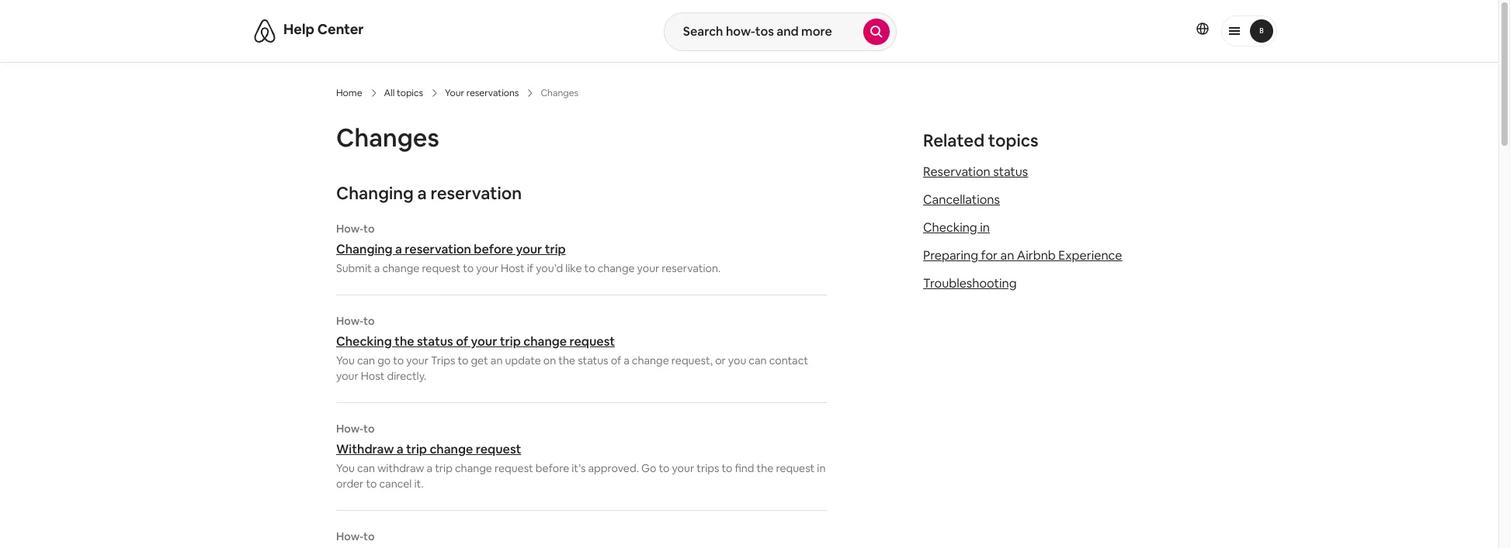 Task type: describe. For each thing, give the bounding box(es) containing it.
request inside how-to checking the status of your trip change request you can go to your trips to get an update on the status of a change request, or you can contact your host directly.
[[570, 334, 615, 350]]

troubleshooting
[[923, 276, 1017, 292]]

trip up withdraw at the left bottom of the page
[[406, 442, 427, 458]]

host inside how-to checking the status of your trip change request you can go to your trips to get an update on the status of a change request, or you can contact your host directly.
[[361, 370, 385, 384]]

before inside how-to changing a reservation before your trip submit a change request to your host if you'd like to change your reservation.
[[474, 241, 513, 258]]

0 vertical spatial the
[[395, 334, 414, 350]]

approved.
[[588, 462, 639, 476]]

Search how-tos and more search field
[[664, 13, 863, 50]]

your reservations
[[445, 87, 519, 99]]

request inside how-to changing a reservation before your trip submit a change request to your host if you'd like to change your reservation.
[[422, 262, 461, 276]]

withdraw a trip change request element
[[336, 422, 827, 492]]

how- for checking
[[336, 314, 363, 328]]

checking in link
[[923, 220, 990, 236]]

if
[[527, 262, 534, 276]]

a inside how-to checking the status of your trip change request you can go to your trips to get an update on the status of a change request, or you can contact your host directly.
[[624, 354, 630, 368]]

checking the status of your trip change request element
[[336, 314, 827, 384]]

1 vertical spatial the
[[559, 354, 575, 368]]

experience
[[1059, 248, 1122, 264]]

how-to
[[336, 530, 375, 544]]

changing a reservation before your trip element
[[336, 222, 827, 276]]

how- for withdraw
[[336, 422, 363, 436]]

you inside how-to checking the status of your trip change request you can go to your trips to get an update on the status of a change request, or you can contact your host directly.
[[336, 354, 355, 368]]

your left "if"
[[476, 262, 499, 276]]

0 vertical spatial in
[[980, 220, 990, 236]]

trip right withdraw at the left bottom of the page
[[435, 462, 453, 476]]

1 vertical spatial status
[[417, 334, 453, 350]]

how-to checking the status of your trip change request you can go to your trips to get an update on the status of a change request, or you can contact your host directly.
[[336, 314, 808, 384]]

your left directly. in the left of the page
[[336, 370, 358, 384]]

preparing for an airbnb experience
[[923, 248, 1122, 264]]

like
[[565, 262, 582, 276]]

help center link
[[283, 20, 364, 38]]

reservation.
[[662, 262, 721, 276]]

your
[[445, 87, 464, 99]]

0 vertical spatial reservation
[[431, 182, 522, 204]]

can inside how-to withdraw a trip change request you can withdraw a trip change request before it's approved. go to your trips to find the request in order to cancel it.
[[357, 462, 375, 476]]

all topics link
[[384, 87, 423, 99]]

it's
[[572, 462, 586, 476]]

troubleshooting link
[[923, 276, 1017, 292]]

it.
[[414, 478, 424, 492]]

submit
[[336, 262, 372, 276]]

1 horizontal spatial an
[[1000, 248, 1014, 264]]

request,
[[671, 354, 713, 368]]

0 vertical spatial checking
[[923, 220, 977, 236]]

for
[[981, 248, 998, 264]]

4 how- from the top
[[336, 530, 363, 544]]

checking in
[[923, 220, 990, 236]]

you
[[728, 354, 746, 368]]

2 vertical spatial status
[[578, 354, 608, 368]]

in inside how-to withdraw a trip change request you can withdraw a trip change request before it's approved. go to your trips to find the request in order to cancel it.
[[817, 462, 826, 476]]



Task type: vqa. For each thing, say whether or not it's contained in the screenshot.
Data
no



Task type: locate. For each thing, give the bounding box(es) containing it.
the inside how-to withdraw a trip change request you can withdraw a trip change request before it's approved. go to your trips to find the request in order to cancel it.
[[757, 462, 774, 476]]

can right "you"
[[749, 354, 767, 368]]

changing a reservation before your trip link
[[336, 241, 827, 258]]

how- inside how-to checking the status of your trip change request you can go to your trips to get an update on the status of a change request, or you can contact your host directly.
[[336, 314, 363, 328]]

a right submit
[[374, 262, 380, 276]]

on
[[543, 354, 556, 368]]

how- for changing
[[336, 222, 363, 236]]

you up order
[[336, 462, 355, 476]]

0 vertical spatial you
[[336, 354, 355, 368]]

how-to changing a reservation before your trip submit a change request to your host if you'd like to change your reservation.
[[336, 222, 721, 276]]

0 horizontal spatial the
[[395, 334, 414, 350]]

trip
[[545, 241, 566, 258], [500, 334, 521, 350], [406, 442, 427, 458], [435, 462, 453, 476]]

home link
[[336, 87, 362, 99]]

1 vertical spatial in
[[817, 462, 826, 476]]

you inside how-to withdraw a trip change request you can withdraw a trip change request before it's approved. go to your trips to find the request in order to cancel it.
[[336, 462, 355, 476]]

how-to withdraw a trip change request you can withdraw a trip change request before it's approved. go to your trips to find the request in order to cancel it.
[[336, 422, 826, 492]]

before inside how-to withdraw a trip change request you can withdraw a trip change request before it's approved. go to your trips to find the request in order to cancel it.
[[536, 462, 569, 476]]

topics for related topics
[[988, 130, 1039, 151]]

0 vertical spatial an
[[1000, 248, 1014, 264]]

center
[[317, 20, 364, 38]]

in right find
[[817, 462, 826, 476]]

in
[[980, 220, 990, 236], [817, 462, 826, 476]]

status down related topics
[[993, 164, 1028, 180]]

before
[[474, 241, 513, 258], [536, 462, 569, 476]]

how- up withdraw
[[336, 422, 363, 436]]

home
[[336, 87, 362, 99]]

you'd
[[536, 262, 563, 276]]

1 vertical spatial topics
[[988, 130, 1039, 151]]

2 horizontal spatial the
[[757, 462, 774, 476]]

0 horizontal spatial before
[[474, 241, 513, 258]]

reservation status
[[923, 164, 1028, 180]]

how-
[[336, 222, 363, 236], [336, 314, 363, 328], [336, 422, 363, 436], [336, 530, 363, 544]]

checking the status of your trip change request link
[[336, 334, 827, 350]]

1 you from the top
[[336, 354, 355, 368]]

2 changing from the top
[[336, 241, 393, 258]]

host inside how-to changing a reservation before your trip submit a change request to your host if you'd like to change your reservation.
[[501, 262, 525, 276]]

changing up submit
[[336, 241, 393, 258]]

topics right all
[[397, 87, 423, 99]]

1 horizontal spatial status
[[578, 354, 608, 368]]

how- inside how-to changing a reservation before your trip submit a change request to your host if you'd like to change your reservation.
[[336, 222, 363, 236]]

1 vertical spatial reservation
[[405, 241, 471, 258]]

directly.
[[387, 370, 427, 384]]

how- up submit
[[336, 222, 363, 236]]

changes
[[336, 122, 439, 154]]

go
[[641, 462, 656, 476]]

0 horizontal spatial topics
[[397, 87, 423, 99]]

can left go
[[357, 354, 375, 368]]

a
[[417, 182, 427, 204], [395, 241, 402, 258], [374, 262, 380, 276], [624, 354, 630, 368], [397, 442, 403, 458], [427, 462, 433, 476]]

your left trips
[[672, 462, 694, 476]]

request
[[422, 262, 461, 276], [570, 334, 615, 350], [476, 442, 521, 458], [495, 462, 533, 476], [776, 462, 815, 476]]

reservation inside how-to changing a reservation before your trip submit a change request to your host if you'd like to change your reservation.
[[405, 241, 471, 258]]

None search field
[[664, 12, 897, 51]]

checking up preparing
[[923, 220, 977, 236]]

checking inside how-to checking the status of your trip change request you can go to your trips to get an update on the status of a change request, or you can contact your host directly.
[[336, 334, 392, 350]]

a up withdraw at the left bottom of the page
[[397, 442, 403, 458]]

a down the checking the status of your trip change request link
[[624, 354, 630, 368]]

1 vertical spatial an
[[491, 354, 503, 368]]

reservation status link
[[923, 164, 1028, 180]]

or
[[715, 354, 726, 368]]

0 vertical spatial before
[[474, 241, 513, 258]]

0 horizontal spatial checking
[[336, 334, 392, 350]]

an right get
[[491, 354, 503, 368]]

how- inside how-to withdraw a trip change request you can withdraw a trip change request before it's approved. go to your trips to find the request in order to cancel it.
[[336, 422, 363, 436]]

contact
[[769, 354, 808, 368]]

1 vertical spatial you
[[336, 462, 355, 476]]

0 vertical spatial status
[[993, 164, 1028, 180]]

you
[[336, 354, 355, 368], [336, 462, 355, 476]]

a down changing a reservation
[[395, 241, 402, 258]]

host
[[501, 262, 525, 276], [361, 370, 385, 384]]

changing a reservation
[[336, 182, 522, 204]]

2 horizontal spatial status
[[993, 164, 1028, 180]]

status
[[993, 164, 1028, 180], [417, 334, 453, 350], [578, 354, 608, 368]]

host left "if"
[[501, 262, 525, 276]]

to
[[363, 222, 375, 236], [463, 262, 474, 276], [584, 262, 595, 276], [363, 314, 375, 328], [393, 354, 404, 368], [458, 354, 469, 368], [363, 422, 375, 436], [659, 462, 670, 476], [722, 462, 733, 476], [366, 478, 377, 492], [363, 530, 375, 544]]

cancellations
[[923, 192, 1000, 208]]

your up get
[[471, 334, 497, 350]]

preparing for an airbnb experience link
[[923, 248, 1122, 264]]

in up for
[[980, 220, 990, 236]]

trip inside how-to checking the status of your trip change request you can go to your trips to get an update on the status of a change request, or you can contact your host directly.
[[500, 334, 521, 350]]

go
[[377, 354, 391, 368]]

find
[[735, 462, 754, 476]]

how- down submit
[[336, 314, 363, 328]]

a right withdraw at the left bottom of the page
[[427, 462, 433, 476]]

0 horizontal spatial status
[[417, 334, 453, 350]]

reservation down changing a reservation
[[405, 241, 471, 258]]

the right on in the bottom left of the page
[[559, 354, 575, 368]]

withdraw a trip change request link
[[336, 442, 827, 458]]

the right find
[[757, 462, 774, 476]]

withdraw
[[377, 462, 424, 476]]

an
[[1000, 248, 1014, 264], [491, 354, 503, 368]]

0 horizontal spatial of
[[456, 334, 468, 350]]

trips
[[697, 462, 719, 476]]

1 horizontal spatial the
[[559, 354, 575, 368]]

checking up go
[[336, 334, 392, 350]]

help
[[283, 20, 314, 38]]

the up directly. in the left of the page
[[395, 334, 414, 350]]

2 how- from the top
[[336, 314, 363, 328]]

cancel
[[379, 478, 412, 492]]

topics
[[397, 87, 423, 99], [988, 130, 1039, 151]]

0 horizontal spatial in
[[817, 462, 826, 476]]

all topics
[[384, 87, 423, 99]]

changing
[[336, 182, 414, 204], [336, 241, 393, 258]]

checking
[[923, 220, 977, 236], [336, 334, 392, 350]]

your left reservation.
[[637, 262, 659, 276]]

status up trips
[[417, 334, 453, 350]]

0 vertical spatial topics
[[397, 87, 423, 99]]

changing inside how-to changing a reservation before your trip submit a change request to your host if you'd like to change your reservation.
[[336, 241, 393, 258]]

trip up update
[[500, 334, 521, 350]]

1 horizontal spatial topics
[[988, 130, 1039, 151]]

an right for
[[1000, 248, 1014, 264]]

how- down order
[[336, 530, 363, 544]]

can
[[357, 354, 375, 368], [749, 354, 767, 368], [357, 462, 375, 476]]

1 vertical spatial of
[[611, 354, 621, 368]]

1 vertical spatial checking
[[336, 334, 392, 350]]

main navigation menu image
[[1250, 19, 1273, 43]]

1 vertical spatial before
[[536, 462, 569, 476]]

the
[[395, 334, 414, 350], [559, 354, 575, 368], [757, 462, 774, 476]]

changing down changes
[[336, 182, 414, 204]]

reservation up how-to changing a reservation before your trip submit a change request to your host if you'd like to change your reservation. at the left of page
[[431, 182, 522, 204]]

0 horizontal spatial an
[[491, 354, 503, 368]]

1 horizontal spatial checking
[[923, 220, 977, 236]]

1 horizontal spatial in
[[980, 220, 990, 236]]

withdraw
[[336, 442, 394, 458]]

get
[[471, 354, 488, 368]]

your inside how-to withdraw a trip change request you can withdraw a trip change request before it's approved. go to your trips to find the request in order to cancel it.
[[672, 462, 694, 476]]

reservations
[[466, 87, 519, 99]]

a down changes
[[417, 182, 427, 204]]

1 how- from the top
[[336, 222, 363, 236]]

your up "if"
[[516, 241, 542, 258]]

of
[[456, 334, 468, 350], [611, 354, 621, 368]]

your up directly. in the left of the page
[[406, 354, 429, 368]]

order
[[336, 478, 364, 492]]

trip up you'd
[[545, 241, 566, 258]]

topics up reservation status
[[988, 130, 1039, 151]]

1 horizontal spatial host
[[501, 262, 525, 276]]

reservation
[[923, 164, 991, 180]]

1 vertical spatial host
[[361, 370, 385, 384]]

related
[[923, 130, 985, 151]]

1 horizontal spatial before
[[536, 462, 569, 476]]

1 horizontal spatial of
[[611, 354, 621, 368]]

all
[[384, 87, 395, 99]]

topics for all topics
[[397, 87, 423, 99]]

airbnb homepage image
[[252, 19, 277, 43]]

2 you from the top
[[336, 462, 355, 476]]

2 vertical spatial the
[[757, 462, 774, 476]]

your reservations link
[[445, 87, 519, 99]]

trips
[[431, 354, 455, 368]]

cancellations link
[[923, 192, 1000, 208]]

0 horizontal spatial host
[[361, 370, 385, 384]]

change
[[382, 262, 420, 276], [598, 262, 635, 276], [523, 334, 567, 350], [632, 354, 669, 368], [430, 442, 473, 458], [455, 462, 492, 476]]

update
[[505, 354, 541, 368]]

you left go
[[336, 354, 355, 368]]

0 vertical spatial of
[[456, 334, 468, 350]]

status down the checking the status of your trip change request link
[[578, 354, 608, 368]]

your
[[516, 241, 542, 258], [476, 262, 499, 276], [637, 262, 659, 276], [471, 334, 497, 350], [406, 354, 429, 368], [336, 370, 358, 384], [672, 462, 694, 476]]

0 vertical spatial changing
[[336, 182, 414, 204]]

1 vertical spatial changing
[[336, 241, 393, 258]]

preparing
[[923, 248, 978, 264]]

reservation
[[431, 182, 522, 204], [405, 241, 471, 258]]

host down go
[[361, 370, 385, 384]]

can down withdraw
[[357, 462, 375, 476]]

3 how- from the top
[[336, 422, 363, 436]]

related topics
[[923, 130, 1039, 151]]

airbnb
[[1017, 248, 1056, 264]]

1 changing from the top
[[336, 182, 414, 204]]

help center
[[283, 20, 364, 38]]

an inside how-to checking the status of your trip change request you can go to your trips to get an update on the status of a change request, or you can contact your host directly.
[[491, 354, 503, 368]]

trip inside how-to changing a reservation before your trip submit a change request to your host if you'd like to change your reservation.
[[545, 241, 566, 258]]

0 vertical spatial host
[[501, 262, 525, 276]]



